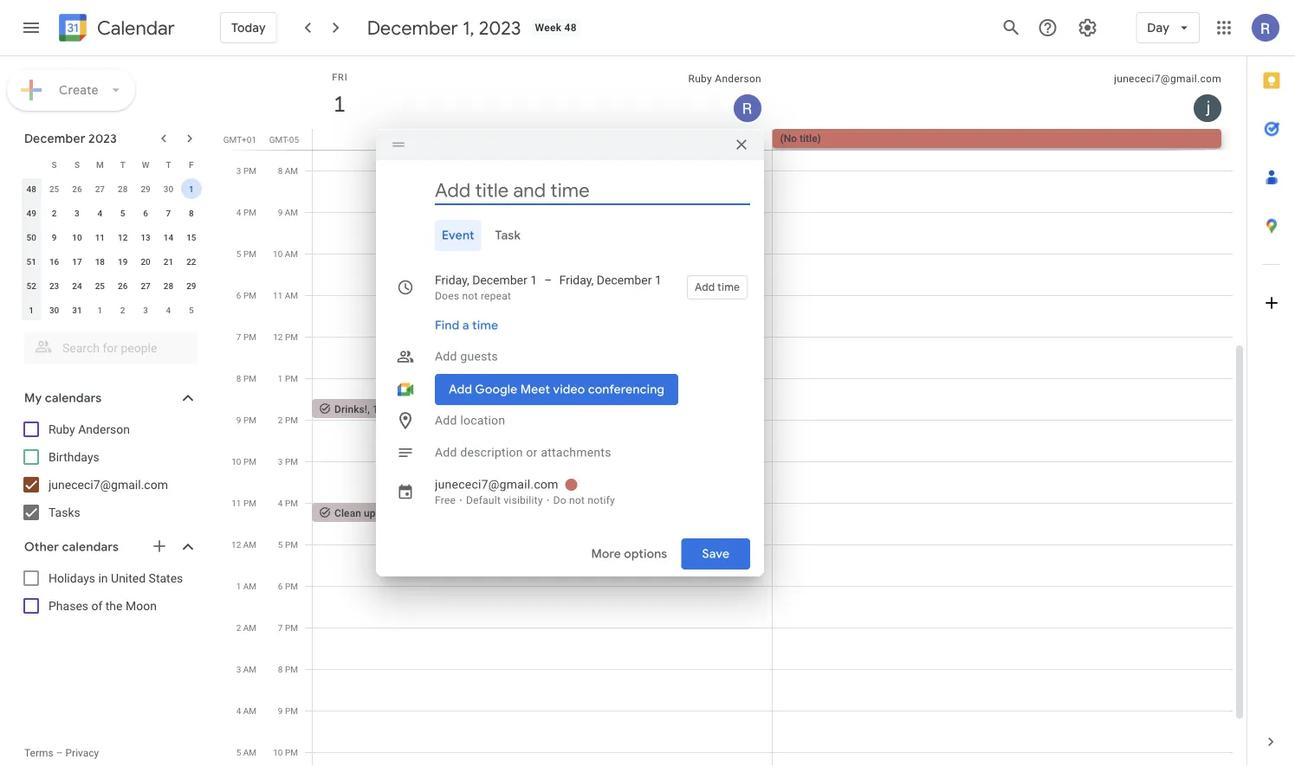 Task type: locate. For each thing, give the bounding box(es) containing it.
8 pm
[[236, 373, 256, 384], [278, 664, 298, 675]]

today
[[231, 20, 266, 36]]

10 inside 10 "element"
[[72, 232, 82, 243]]

4 down 3 am
[[236, 706, 241, 716]]

calendar heading
[[94, 16, 175, 40]]

0 horizontal spatial anderson
[[78, 422, 130, 437]]

7 inside "december 2023" grid
[[166, 208, 171, 218]]

5 row from the top
[[20, 250, 203, 274]]

11 for 11 am
[[273, 290, 283, 301]]

27 right '26' element
[[141, 281, 151, 291]]

0 horizontal spatial time
[[472, 318, 498, 334]]

25 left november 26 element
[[49, 184, 59, 194]]

0 vertical spatial 26
[[72, 184, 82, 194]]

12 for 12 am
[[231, 540, 241, 550]]

3 down gmt+01
[[236, 165, 241, 176]]

1 vertical spatial 6
[[236, 290, 241, 301]]

calendars right my
[[45, 391, 102, 406]]

january 1 element
[[90, 300, 110, 321]]

27 inside 27 element
[[141, 281, 151, 291]]

the inside list
[[106, 599, 123, 613]]

8 right 3 am
[[278, 664, 283, 675]]

1 left to element
[[530, 273, 537, 288]]

1 horizontal spatial 26
[[118, 281, 128, 291]]

6 pm left the 11 am
[[236, 290, 256, 301]]

friday, up does
[[435, 273, 469, 288]]

9
[[278, 207, 283, 217], [52, 232, 57, 243], [236, 415, 241, 425], [278, 706, 283, 716]]

28 inside 'element'
[[164, 281, 173, 291]]

location
[[460, 414, 505, 428]]

december
[[367, 16, 458, 40], [24, 131, 85, 146], [472, 273, 527, 288], [597, 273, 652, 288]]

of
[[91, 599, 103, 613]]

not
[[462, 290, 478, 302], [569, 495, 585, 507]]

anderson down my calendars dropdown button
[[78, 422, 130, 437]]

27
[[95, 184, 105, 194], [141, 281, 151, 291]]

1 vertical spatial 28
[[164, 281, 173, 291]]

am for 1 am
[[243, 581, 256, 592]]

0 vertical spatial 10 pm
[[232, 457, 256, 467]]

0 horizontal spatial ruby anderson
[[49, 422, 130, 437]]

11 for 11
[[95, 232, 105, 243]]

4 pm left 9 am
[[236, 207, 256, 217]]

1 horizontal spatial friday,
[[559, 273, 594, 288]]

junececi7@gmail.com down the day dropdown button
[[1114, 73, 1222, 85]]

1 vertical spatial 27
[[141, 281, 151, 291]]

26 right 25 element
[[118, 281, 128, 291]]

26 right november 25 'element'
[[72, 184, 82, 194]]

ruby anderson
[[688, 73, 762, 85], [49, 422, 130, 437]]

1 vertical spatial 7 pm
[[278, 623, 298, 633]]

3
[[236, 165, 241, 176], [75, 208, 80, 218], [143, 305, 148, 315], [278, 457, 283, 467], [236, 664, 241, 675]]

9 pm right 4 am
[[278, 706, 298, 716]]

1 horizontal spatial 28
[[164, 281, 173, 291]]

calendars inside 'dropdown button'
[[62, 540, 119, 555]]

0 horizontal spatial friday,
[[435, 273, 469, 288]]

t right w in the top left of the page
[[166, 159, 171, 170]]

0 horizontal spatial 11
[[95, 232, 105, 243]]

1 vertical spatial 5 pm
[[278, 540, 298, 550]]

0 vertical spatial 12
[[118, 232, 128, 243]]

25
[[49, 184, 59, 194], [95, 281, 105, 291]]

7
[[166, 208, 171, 218], [236, 332, 241, 342], [278, 623, 283, 633]]

24
[[72, 281, 82, 291]]

am up 3 am
[[243, 623, 256, 633]]

None search field
[[0, 326, 215, 364]]

10 pm right 5 am
[[273, 748, 298, 758]]

0 horizontal spatial junececi7@gmail.com
[[49, 478, 168, 492]]

junececi7@gmail.com inside my calendars list
[[49, 478, 168, 492]]

my calendars button
[[3, 385, 215, 412]]

18
[[95, 256, 105, 267]]

ruby inside 1 column header
[[688, 73, 712, 85]]

1 right the november 30 "element"
[[189, 184, 194, 194]]

pm right 5 am
[[285, 748, 298, 758]]

1 left add time button
[[655, 273, 662, 288]]

add for add guests
[[435, 350, 457, 364]]

task
[[495, 228, 521, 243]]

2 horizontal spatial 7
[[278, 623, 283, 633]]

1 vertical spatial 8 pm
[[278, 664, 298, 675]]

pm left 10 am
[[243, 249, 256, 259]]

0 vertical spatial calendars
[[45, 391, 102, 406]]

not right does
[[462, 290, 478, 302]]

9 pm left 2 pm
[[236, 415, 256, 425]]

7 row from the top
[[20, 298, 203, 322]]

(no
[[780, 133, 797, 145]]

time
[[717, 281, 740, 294], [472, 318, 498, 334]]

ruby anderson inside 1 column header
[[688, 73, 762, 85]]

11 inside row
[[95, 232, 105, 243]]

6 left the 11 am
[[236, 290, 241, 301]]

7 right 2 am
[[278, 623, 283, 633]]

1 vertical spatial 26
[[118, 281, 128, 291]]

4 pm
[[236, 207, 256, 217], [278, 498, 298, 509]]

january 2 element
[[112, 300, 133, 321]]

row
[[20, 152, 203, 177], [20, 177, 203, 201], [20, 201, 203, 225], [20, 225, 203, 250], [20, 250, 203, 274], [20, 274, 203, 298], [20, 298, 203, 322]]

november 29 element
[[135, 178, 156, 199]]

2 friday, from the left
[[559, 273, 594, 288]]

0 horizontal spatial t
[[120, 159, 125, 170]]

30 inside 30 element
[[49, 305, 59, 315]]

0 vertical spatial –
[[544, 273, 552, 288]]

0 vertical spatial 4 pm
[[236, 207, 256, 217]]

11 for 11 pm
[[232, 498, 241, 509]]

0 vertical spatial the
[[378, 507, 393, 519]]

1 horizontal spatial 11
[[232, 498, 241, 509]]

5 down 4 am
[[236, 748, 241, 758]]

26 element
[[112, 275, 133, 296]]

0 vertical spatial 11
[[95, 232, 105, 243]]

january 3 element
[[135, 300, 156, 321]]

2 vertical spatial 12
[[231, 540, 241, 550]]

0 vertical spatial 7
[[166, 208, 171, 218]]

1 horizontal spatial ruby anderson
[[688, 73, 762, 85]]

0 horizontal spatial ruby
[[49, 422, 75, 437]]

1 horizontal spatial s
[[74, 159, 80, 170]]

week
[[535, 22, 562, 34]]

friday, right to element
[[559, 273, 594, 288]]

0 vertical spatial 29
[[141, 184, 151, 194]]

Add title and time text field
[[435, 178, 750, 204]]

event
[[442, 228, 475, 243]]

1 horizontal spatial 12
[[231, 540, 241, 550]]

25 inside 'element'
[[49, 184, 59, 194]]

pm left 9 am
[[243, 207, 256, 217]]

the right of
[[106, 599, 123, 613]]

1 vertical spatial time
[[472, 318, 498, 334]]

0 vertical spatial 5 pm
[[236, 249, 256, 259]]

9 inside row
[[52, 232, 57, 243]]

10 up the 11 am
[[273, 249, 283, 259]]

7 down the november 30 "element"
[[166, 208, 171, 218]]

8 up 15 element in the left top of the page
[[189, 208, 194, 218]]

0 horizontal spatial 2023
[[88, 131, 117, 146]]

1 horizontal spatial 27
[[141, 281, 151, 291]]

30
[[164, 184, 173, 194], [49, 305, 59, 315]]

1 vertical spatial 12
[[273, 332, 283, 342]]

30 for 30 element
[[49, 305, 59, 315]]

0 horizontal spatial 10 pm
[[232, 457, 256, 467]]

2 horizontal spatial 12
[[273, 332, 283, 342]]

row containing 51
[[20, 250, 203, 274]]

48 right week at the top of page
[[564, 22, 577, 34]]

10 pm
[[232, 457, 256, 467], [273, 748, 298, 758]]

11 right 10 "element"
[[95, 232, 105, 243]]

add inside dropdown button
[[435, 350, 457, 364]]

51
[[26, 256, 36, 267]]

11 down 10 am
[[273, 290, 283, 301]]

1 vertical spatial 3 pm
[[278, 457, 298, 467]]

4 up 11 element
[[97, 208, 102, 218]]

1 grid
[[222, 56, 1247, 767]]

1 vertical spatial 25
[[95, 281, 105, 291]]

10 left 11 element
[[72, 232, 82, 243]]

ruby anderson up (no title) row
[[688, 73, 762, 85]]

0 vertical spatial ruby anderson
[[688, 73, 762, 85]]

2 vertical spatial 7
[[278, 623, 283, 633]]

6 pm right the 1 am
[[278, 581, 298, 592]]

tasks
[[49, 506, 80, 520]]

16
[[49, 256, 59, 267]]

add for add time
[[695, 281, 715, 294]]

4 am
[[236, 706, 256, 716]]

junececi7@gmail.com down 'birthdays'
[[49, 478, 168, 492]]

am for 5 am
[[243, 748, 256, 758]]

1 friday, from the left
[[435, 273, 469, 288]]

3 pm
[[236, 165, 256, 176], [278, 457, 298, 467]]

11 up 12 am on the bottom of the page
[[232, 498, 241, 509]]

the
[[378, 507, 393, 519], [106, 599, 123, 613]]

0 horizontal spatial 8 pm
[[236, 373, 256, 384]]

am down 8 am
[[285, 207, 298, 217]]

holidays in united states
[[49, 571, 183, 586]]

7 pm right 2 am
[[278, 623, 298, 633]]

am up the 1 am
[[243, 540, 256, 550]]

22 element
[[181, 251, 202, 272]]

january 4 element
[[158, 300, 179, 321]]

0 horizontal spatial 9 pm
[[236, 415, 256, 425]]

1 vertical spatial –
[[56, 748, 63, 760]]

1 vertical spatial 11
[[273, 290, 283, 301]]

privacy
[[65, 748, 99, 760]]

0 horizontal spatial 27
[[95, 184, 105, 194]]

anderson inside 1 column header
[[715, 73, 762, 85]]

1 horizontal spatial 10 pm
[[273, 748, 298, 758]]

2 horizontal spatial junececi7@gmail.com
[[1114, 73, 1222, 85]]

30 inside the november 30 "element"
[[164, 184, 173, 194]]

1 vertical spatial the
[[106, 599, 123, 613]]

0 vertical spatial ruby
[[688, 73, 712, 85]]

terms link
[[24, 748, 53, 760]]

0 horizontal spatial 6 pm
[[236, 290, 256, 301]]

27 right november 26 element
[[95, 184, 105, 194]]

7 left 12 pm
[[236, 332, 241, 342]]

8 pm right 3 am
[[278, 664, 298, 675]]

am down 9 am
[[285, 249, 298, 259]]

10 pm up 11 pm
[[232, 457, 256, 467]]

(no title) row
[[305, 129, 1247, 150]]

pm right 4 am
[[285, 706, 298, 716]]

6 right the 1 am
[[278, 581, 283, 592]]

pm left 2 pm
[[243, 415, 256, 425]]

the for up
[[378, 507, 393, 519]]

21
[[164, 256, 173, 267]]

ruby anderson up 'birthdays'
[[49, 422, 130, 437]]

add inside button
[[695, 281, 715, 294]]

1 t from the left
[[120, 159, 125, 170]]

1 horizontal spatial t
[[166, 159, 171, 170]]

create button
[[7, 69, 135, 111]]

1 vertical spatial 30
[[49, 305, 59, 315]]

25 right 24 'element'
[[95, 281, 105, 291]]

4 left 9 am
[[236, 207, 241, 217]]

row containing 50
[[20, 225, 203, 250]]

calendars inside dropdown button
[[45, 391, 102, 406]]

t
[[120, 159, 125, 170], [166, 159, 171, 170]]

1 vertical spatial anderson
[[78, 422, 130, 437]]

6 down 'november 29' element
[[143, 208, 148, 218]]

november 30 element
[[158, 178, 179, 199]]

2 horizontal spatial 11
[[273, 290, 283, 301]]

other calendars button
[[3, 534, 215, 561]]

1 am
[[236, 581, 256, 592]]

27 element
[[135, 275, 156, 296]]

december up the repeat
[[472, 273, 527, 288]]

junececi7@gmail.com up default visibility
[[435, 478, 558, 492]]

am down 3 am
[[243, 706, 256, 716]]

privacy link
[[65, 748, 99, 760]]

8
[[278, 165, 283, 176], [189, 208, 194, 218], [236, 373, 241, 384], [278, 664, 283, 675]]

11 pm
[[232, 498, 256, 509]]

november 26 element
[[67, 178, 87, 199]]

20
[[141, 256, 151, 267]]

1 horizontal spatial 6
[[236, 290, 241, 301]]

a
[[462, 318, 469, 334]]

12 inside "12" "element"
[[118, 232, 128, 243]]

the for of
[[106, 599, 123, 613]]

am for 4 am
[[243, 706, 256, 716]]

2 up 3 am
[[236, 623, 241, 633]]

row containing 49
[[20, 201, 203, 225]]

12 right 11 element
[[118, 232, 128, 243]]

row group containing 48
[[20, 177, 203, 322]]

29 for 'november 29' element
[[141, 184, 151, 194]]

6 row from the top
[[20, 274, 203, 298]]

tab list
[[1248, 56, 1295, 718], [390, 220, 750, 251]]

1 vertical spatial 48
[[26, 184, 36, 194]]

0 horizontal spatial not
[[462, 290, 478, 302]]

am up 12 pm
[[285, 290, 298, 301]]

other calendars
[[24, 540, 119, 555]]

12 pm
[[273, 332, 298, 342]]

1 vertical spatial 2023
[[88, 131, 117, 146]]

the inside 1 grid
[[378, 507, 393, 519]]

1 vertical spatial calendars
[[62, 540, 119, 555]]

m
[[96, 159, 104, 170]]

–
[[544, 273, 552, 288], [56, 748, 63, 760]]

0 vertical spatial 6 pm
[[236, 290, 256, 301]]

main drawer image
[[21, 17, 42, 38]]

add time button
[[687, 275, 748, 300]]

1 horizontal spatial 9 pm
[[278, 706, 298, 716]]

26
[[72, 184, 82, 194], [118, 281, 128, 291]]

12 element
[[112, 227, 133, 248]]

0 horizontal spatial 25
[[49, 184, 59, 194]]

30 right 'november 29' element
[[164, 184, 173, 194]]

december up november 25 'element'
[[24, 131, 85, 146]]

1 horizontal spatial anderson
[[715, 73, 762, 85]]

3 pm down 2 pm
[[278, 457, 298, 467]]

0 vertical spatial 28
[[118, 184, 128, 194]]

0 horizontal spatial the
[[106, 599, 123, 613]]

week 48
[[535, 22, 577, 34]]

row containing 1
[[20, 298, 203, 322]]

1 down 12 am on the bottom of the page
[[236, 581, 241, 592]]

s left m
[[74, 159, 80, 170]]

28 right 27 element
[[164, 281, 173, 291]]

row group
[[20, 177, 203, 322]]

1 cell
[[180, 177, 203, 201]]

calendar element
[[55, 10, 175, 49]]

0 vertical spatial time
[[717, 281, 740, 294]]

1 vertical spatial ruby
[[49, 422, 75, 437]]

2 row from the top
[[20, 177, 203, 201]]

1
[[332, 90, 345, 118], [189, 184, 194, 194], [530, 273, 537, 288], [655, 273, 662, 288], [29, 305, 34, 315], [97, 305, 102, 315], [278, 373, 283, 384], [236, 581, 241, 592]]

0 vertical spatial 2023
[[479, 16, 521, 40]]

4
[[236, 207, 241, 217], [97, 208, 102, 218], [166, 305, 171, 315], [278, 498, 283, 509], [236, 706, 241, 716]]

10 am
[[273, 249, 298, 259]]

5 pm
[[236, 249, 256, 259], [278, 540, 298, 550]]

27 inside november 27 element
[[95, 184, 105, 194]]

1 horizontal spatial –
[[544, 273, 552, 288]]

am up 2 am
[[243, 581, 256, 592]]

pm right 2 am
[[285, 623, 298, 633]]

free
[[435, 495, 456, 507]]

30 element
[[44, 300, 65, 321]]

gmt+01
[[223, 134, 256, 145]]

up
[[364, 507, 376, 519]]

0 vertical spatial 25
[[49, 184, 59, 194]]

pm left the 11 am
[[243, 290, 256, 301]]

3 left january 4 element
[[143, 305, 148, 315]]

(no title)
[[780, 133, 821, 145]]

am for 3 am
[[243, 664, 256, 675]]

0 vertical spatial 9 pm
[[236, 415, 256, 425]]

29 for 29 element
[[186, 281, 196, 291]]

5
[[120, 208, 125, 218], [236, 249, 241, 259], [189, 305, 194, 315], [278, 540, 283, 550], [236, 748, 241, 758]]

1 horizontal spatial 2023
[[479, 16, 521, 40]]

my calendars list
[[3, 416, 215, 527]]

2 t from the left
[[166, 159, 171, 170]]

17 element
[[67, 251, 87, 272]]

28
[[118, 184, 128, 194], [164, 281, 173, 291]]

1 horizontal spatial 30
[[164, 184, 173, 194]]

3 row from the top
[[20, 201, 203, 225]]

holidays
[[49, 571, 95, 586]]

0 vertical spatial 6
[[143, 208, 148, 218]]

0 vertical spatial not
[[462, 290, 478, 302]]

4 row from the top
[[20, 225, 203, 250]]

0 vertical spatial 30
[[164, 184, 173, 194]]

1 vertical spatial 4 pm
[[278, 498, 298, 509]]

december 2023 grid
[[16, 152, 203, 322]]

junececi7@gmail.com
[[1114, 73, 1222, 85], [49, 478, 168, 492], [435, 478, 558, 492]]

november 28 element
[[112, 178, 133, 199]]

7 pm left 12 pm
[[236, 332, 256, 342]]

1 column header
[[313, 56, 773, 129]]

15 element
[[181, 227, 202, 248]]

friday, december 1 – friday, december 1 does not repeat
[[435, 273, 662, 302]]

12 for 12 pm
[[273, 332, 283, 342]]

1 row from the top
[[20, 152, 203, 177]]

calendars for other calendars
[[62, 540, 119, 555]]

2 vertical spatial 11
[[232, 498, 241, 509]]

friday,
[[435, 273, 469, 288], [559, 273, 594, 288]]

3 down 2 am
[[236, 664, 241, 675]]

0 horizontal spatial s
[[52, 159, 57, 170]]

calendars for my calendars
[[45, 391, 102, 406]]

1 pm
[[278, 373, 298, 384]]

0 horizontal spatial 48
[[26, 184, 36, 194]]

phases
[[49, 599, 88, 613]]

create
[[59, 82, 99, 98]]

24 element
[[67, 275, 87, 296]]

0 vertical spatial 48
[[564, 22, 577, 34]]

13 element
[[135, 227, 156, 248]]

0 horizontal spatial 6
[[143, 208, 148, 218]]

pm left 1 pm
[[243, 373, 256, 384]]

0 horizontal spatial 12
[[118, 232, 128, 243]]

anderson
[[715, 73, 762, 85], [78, 422, 130, 437]]

anderson up (no title) row
[[715, 73, 762, 85]]

9 left 10 "element"
[[52, 232, 57, 243]]

9 pm
[[236, 415, 256, 425], [278, 706, 298, 716]]

8 pm left 1 pm
[[236, 373, 256, 384]]



Task type: describe. For each thing, give the bounding box(es) containing it.
8 down gmt- on the left top of the page
[[278, 165, 283, 176]]

pm down 1 pm
[[285, 415, 298, 425]]

in
[[98, 571, 108, 586]]

8 left 1 pm
[[236, 373, 241, 384]]

am for 10 am
[[285, 249, 298, 259]]

2 for january 2 element
[[120, 305, 125, 315]]

2 s from the left
[[74, 159, 80, 170]]

23
[[49, 281, 59, 291]]

1 horizontal spatial 5 pm
[[278, 540, 298, 550]]

ruby inside my calendars list
[[49, 422, 75, 437]]

25 element
[[90, 275, 110, 296]]

1 right 31 element
[[97, 305, 102, 315]]

1 horizontal spatial 3 pm
[[278, 457, 298, 467]]

13
[[141, 232, 151, 243]]

my
[[24, 391, 42, 406]]

clean up the house 4pm
[[334, 507, 451, 519]]

drinks!
[[334, 403, 367, 415]]

1 left 30 element
[[29, 305, 34, 315]]

0 vertical spatial 8 pm
[[236, 373, 256, 384]]

pm right the 1 am
[[285, 581, 298, 592]]

1 horizontal spatial 7
[[236, 332, 241, 342]]

25 for november 25 'element'
[[49, 184, 59, 194]]

pm right 3 am
[[285, 664, 298, 675]]

pm down gmt+01
[[243, 165, 256, 176]]

4 right 11 pm
[[278, 498, 283, 509]]

1 vertical spatial 6 pm
[[278, 581, 298, 592]]

pm up 12 am on the bottom of the page
[[243, 498, 256, 509]]

december left 1,
[[367, 16, 458, 40]]

repeat
[[481, 290, 511, 302]]

phases of the moon
[[49, 599, 157, 613]]

pm up 11 pm
[[243, 457, 256, 467]]

1 inside fri 1
[[332, 90, 345, 118]]

terms
[[24, 748, 53, 760]]

1 vertical spatial 10 pm
[[273, 748, 298, 758]]

clean
[[334, 507, 361, 519]]

5 right 12 am on the bottom of the page
[[278, 540, 283, 550]]

november 25 element
[[44, 178, 65, 199]]

f
[[189, 159, 194, 170]]

anderson inside my calendars list
[[78, 422, 130, 437]]

0 horizontal spatial –
[[56, 748, 63, 760]]

other
[[24, 540, 59, 555]]

10 up 11 pm
[[232, 457, 241, 467]]

1 horizontal spatial junececi7@gmail.com
[[435, 478, 558, 492]]

8 inside "december 2023" grid
[[189, 208, 194, 218]]

visibility
[[504, 495, 543, 507]]

9 up 10 am
[[278, 207, 283, 217]]

states
[[149, 571, 183, 586]]

2 for 2 am
[[236, 623, 241, 633]]

friday, december 1 element
[[320, 84, 360, 124]]

fri 1
[[332, 71, 348, 118]]

attachments
[[541, 446, 611, 460]]

other calendars list
[[3, 565, 215, 620]]

add description or attachments
[[435, 446, 611, 460]]

2 horizontal spatial 6
[[278, 581, 283, 592]]

settings menu image
[[1077, 17, 1098, 38]]

26 for '26' element
[[118, 281, 128, 291]]

find a time button
[[428, 310, 505, 341]]

am for 12 am
[[243, 540, 256, 550]]

gmt-05
[[269, 134, 299, 145]]

w
[[142, 159, 149, 170]]

terms – privacy
[[24, 748, 99, 760]]

27 for november 27 element
[[95, 184, 105, 194]]

1,
[[463, 16, 474, 40]]

pm right 11 pm
[[285, 498, 298, 509]]

16 element
[[44, 251, 65, 272]]

22
[[186, 256, 196, 267]]

row containing 48
[[20, 177, 203, 201]]

ruby anderson inside my calendars list
[[49, 422, 130, 437]]

day
[[1147, 20, 1170, 36]]

am for 8 am
[[285, 165, 298, 176]]

5 am
[[236, 748, 256, 758]]

26 for november 26 element
[[72, 184, 82, 194]]

notify
[[588, 495, 615, 507]]

9 left 2 pm
[[236, 415, 241, 425]]

Search for people text field
[[35, 333, 187, 364]]

17
[[72, 256, 82, 267]]

add for add location
[[435, 414, 457, 428]]

gmt-
[[269, 134, 289, 145]]

,
[[367, 403, 370, 415]]

november 27 element
[[90, 178, 110, 199]]

29 element
[[181, 275, 202, 296]]

48 inside row
[[26, 184, 36, 194]]

am for 11 am
[[285, 290, 298, 301]]

23 element
[[44, 275, 65, 296]]

find
[[435, 318, 460, 334]]

day button
[[1136, 7, 1200, 49]]

default
[[466, 495, 501, 507]]

6 inside row
[[143, 208, 148, 218]]

28 element
[[158, 275, 179, 296]]

2 for 2 pm
[[278, 415, 283, 425]]

am for 9 am
[[285, 207, 298, 217]]

14
[[164, 232, 173, 243]]

1 down 12 pm
[[278, 373, 283, 384]]

row containing s
[[20, 152, 203, 177]]

0 vertical spatial 7 pm
[[236, 332, 256, 342]]

9 right 4 am
[[278, 706, 283, 716]]

15
[[186, 232, 196, 243]]

row group inside "december 2023" grid
[[20, 177, 203, 322]]

fri
[[332, 71, 348, 82]]

title)
[[800, 133, 821, 145]]

add time
[[695, 281, 740, 294]]

pm right 12 am on the bottom of the page
[[285, 540, 298, 550]]

pm down 2 pm
[[285, 457, 298, 467]]

2 pm
[[278, 415, 298, 425]]

0 vertical spatial 3 pm
[[236, 165, 256, 176]]

28 for november 28 element on the left
[[118, 184, 128, 194]]

my calendars
[[24, 391, 102, 406]]

3 down 2 pm
[[278, 457, 283, 467]]

19 element
[[112, 251, 133, 272]]

house
[[396, 507, 425, 519]]

4pm
[[430, 507, 451, 519]]

05
[[289, 134, 299, 145]]

(no title) button
[[772, 129, 1222, 148]]

2 right 49
[[52, 208, 57, 218]]

1 horizontal spatial 4 pm
[[278, 498, 298, 509]]

0 horizontal spatial 4 pm
[[236, 207, 256, 217]]

5 up "12" "element" on the left of page
[[120, 208, 125, 218]]

0 horizontal spatial 5 pm
[[236, 249, 256, 259]]

row containing 52
[[20, 274, 203, 298]]

50
[[26, 232, 36, 243]]

december right to element
[[597, 273, 652, 288]]

1 inside cell
[[189, 184, 194, 194]]

pm up 1 pm
[[285, 332, 298, 342]]

find a time
[[435, 318, 498, 334]]

united
[[111, 571, 146, 586]]

pm left 12 pm
[[243, 332, 256, 342]]

18 element
[[90, 251, 110, 272]]

31 element
[[67, 300, 87, 321]]

am for 2 am
[[243, 623, 256, 633]]

today button
[[220, 7, 277, 49]]

1 horizontal spatial 7 pm
[[278, 623, 298, 633]]

– inside friday, december 1 – friday, december 1 does not repeat
[[544, 273, 552, 288]]

tab list containing event
[[390, 220, 750, 251]]

drinks! , 1:30pm
[[334, 403, 408, 415]]

junececi7@gmail.com inside 1 grid
[[1114, 73, 1222, 85]]

30 for the november 30 "element"
[[164, 184, 173, 194]]

add for add description or attachments
[[435, 446, 457, 460]]

3 down november 26 element
[[75, 208, 80, 218]]

11 element
[[90, 227, 110, 248]]

event button
[[435, 220, 481, 251]]

1 horizontal spatial tab list
[[1248, 56, 1295, 718]]

1 horizontal spatial 8 pm
[[278, 664, 298, 675]]

10 element
[[67, 227, 87, 248]]

add guests
[[435, 350, 498, 364]]

4 right the january 3 element at top left
[[166, 305, 171, 315]]

december 2023
[[24, 131, 117, 146]]

january 5 element
[[181, 300, 202, 321]]

10 right 5 am
[[273, 748, 283, 758]]

to element
[[544, 272, 552, 289]]

11 am
[[273, 290, 298, 301]]

guests
[[460, 350, 498, 364]]

moon
[[126, 599, 157, 613]]

2 am
[[236, 623, 256, 633]]

9 am
[[278, 207, 298, 217]]

add other calendars image
[[151, 538, 168, 555]]

5 right january 4 element
[[189, 305, 194, 315]]

52
[[26, 281, 36, 291]]

add guests button
[[428, 341, 750, 373]]

1:30pm
[[373, 403, 408, 415]]

49
[[26, 208, 36, 218]]

1 vertical spatial not
[[569, 495, 585, 507]]

14 element
[[158, 227, 179, 248]]

19
[[118, 256, 128, 267]]

5 left 10 am
[[236, 249, 241, 259]]

8 am
[[278, 165, 298, 176]]

25 for 25 element
[[95, 281, 105, 291]]

does
[[435, 290, 459, 302]]

december 1, 2023
[[367, 16, 521, 40]]

20 element
[[135, 251, 156, 272]]

description
[[460, 446, 523, 460]]

or
[[526, 446, 538, 460]]

1 s from the left
[[52, 159, 57, 170]]

12 for 12
[[118, 232, 128, 243]]

add location
[[435, 414, 505, 428]]

pm up 2 pm
[[285, 373, 298, 384]]

21 element
[[158, 251, 179, 272]]

do
[[553, 495, 566, 507]]

not inside friday, december 1 – friday, december 1 does not repeat
[[462, 290, 478, 302]]

12 am
[[231, 540, 256, 550]]

do not notify
[[553, 495, 615, 507]]

27 for 27 element
[[141, 281, 151, 291]]

31
[[72, 305, 82, 315]]

28 for '28' 'element'
[[164, 281, 173, 291]]



Task type: vqa. For each thing, say whether or not it's contained in the screenshot.


